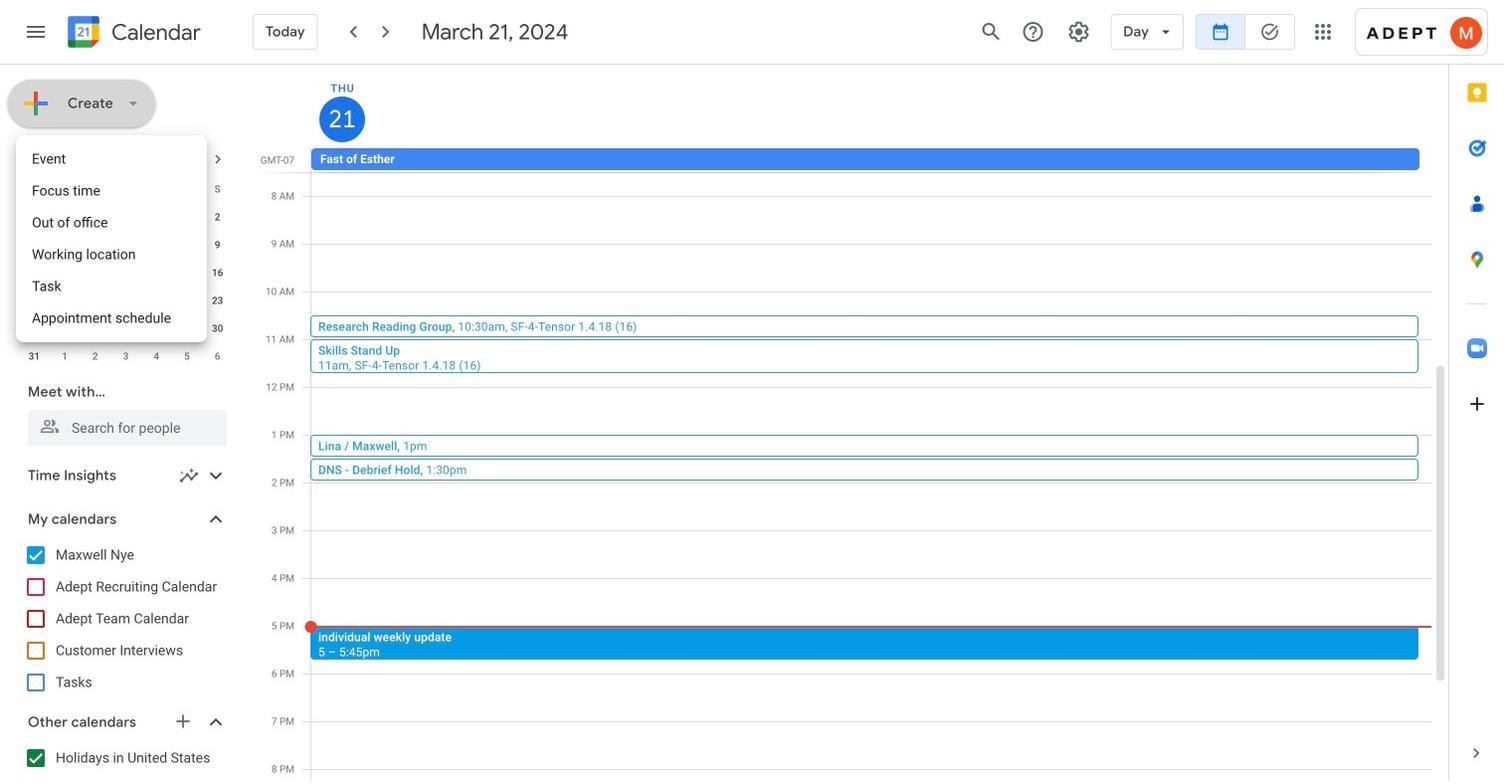 Task type: locate. For each thing, give the bounding box(es) containing it.
2 element
[[206, 205, 230, 229]]

april 6 element
[[206, 344, 230, 368]]

cell up the 'april 5' element
[[172, 315, 202, 342]]

tab list
[[1450, 65, 1505, 726]]

27 element
[[114, 317, 138, 340]]

settings menu image
[[1067, 20, 1091, 44]]

row
[[303, 148, 1449, 172], [19, 175, 233, 203], [19, 203, 233, 231], [19, 231, 233, 259], [19, 259, 233, 287], [19, 287, 233, 315], [19, 315, 233, 342], [19, 342, 233, 370]]

19 element
[[83, 289, 107, 313]]

cell up 28 element
[[141, 287, 172, 315]]

cell for 20 element
[[172, 287, 202, 315]]

row group
[[19, 203, 233, 370]]

28 element
[[145, 317, 168, 340]]

cell for 27 element
[[172, 315, 202, 342]]

heading
[[107, 20, 201, 44]]

cell right 21, today element
[[172, 287, 202, 315]]

other calendars list
[[4, 742, 247, 781]]

april 4 element
[[145, 344, 168, 368]]

cell
[[141, 287, 172, 315], [172, 287, 202, 315], [172, 315, 202, 342]]

12 element
[[83, 261, 107, 285]]

6 element
[[114, 233, 138, 257]]

grid
[[255, 65, 1449, 781]]

18 element
[[53, 289, 77, 313]]

my calendars list
[[4, 539, 247, 699]]

24 element
[[22, 317, 46, 340]]

13 element
[[114, 261, 138, 285]]

3 element
[[22, 233, 46, 257]]

Search for people to meet text field
[[40, 410, 215, 446]]

april 2 element
[[83, 344, 107, 368]]

february 25 element
[[22, 205, 46, 229]]

11 element
[[53, 261, 77, 285]]

20 element
[[114, 289, 138, 313]]

main drawer image
[[24, 20, 48, 44]]

4 element
[[53, 233, 77, 257]]

None search field
[[0, 374, 247, 446]]



Task type: describe. For each thing, give the bounding box(es) containing it.
february 26 element
[[53, 205, 77, 229]]

9 element
[[206, 233, 230, 257]]

25 element
[[53, 317, 77, 340]]

march 2024 grid
[[19, 175, 233, 370]]

30 element
[[206, 317, 230, 340]]

21, today element
[[145, 289, 168, 313]]

february 27 element
[[83, 205, 107, 229]]

5 element
[[83, 233, 107, 257]]

26 element
[[83, 317, 107, 340]]

calendar element
[[64, 12, 201, 56]]

23 element
[[206, 289, 230, 313]]

17 element
[[22, 289, 46, 313]]

10 element
[[22, 261, 46, 285]]

16 element
[[206, 261, 230, 285]]

april 1 element
[[53, 344, 77, 368]]

heading inside the calendar element
[[107, 20, 201, 44]]

april 3 element
[[114, 344, 138, 368]]

add other calendars image
[[173, 712, 193, 732]]

thursday, march 21, today element
[[319, 97, 365, 142]]

april 5 element
[[175, 344, 199, 368]]

31 element
[[22, 344, 46, 368]]



Task type: vqa. For each thing, say whether or not it's contained in the screenshot.
Settings menu 'icon'
yes



